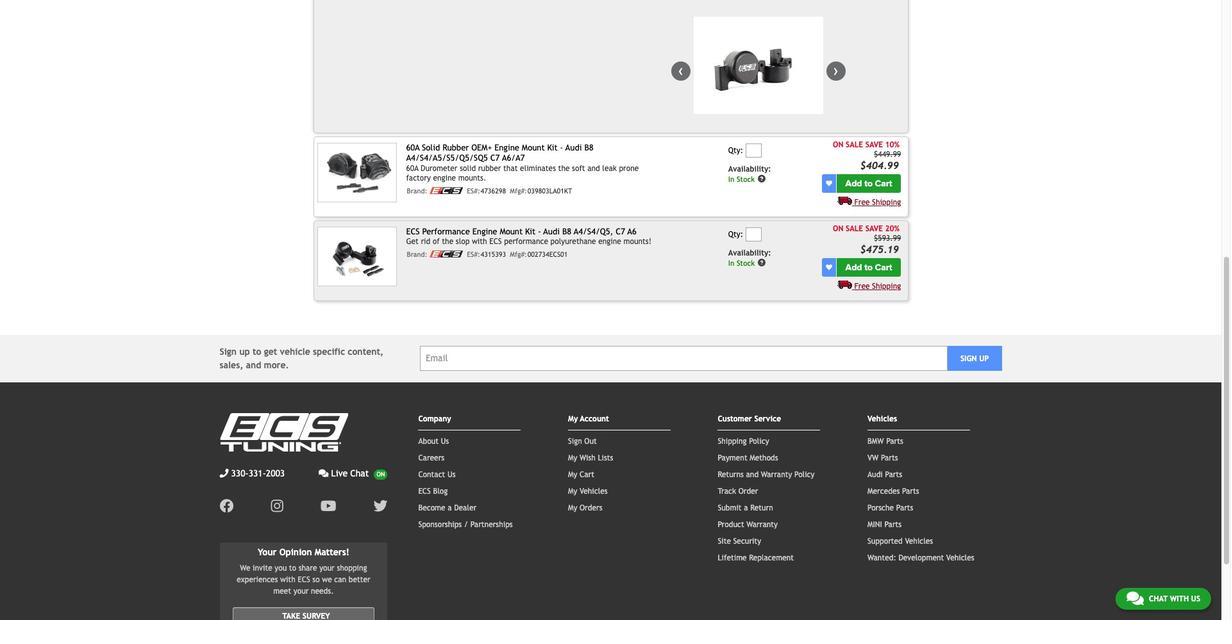 Task type: vqa. For each thing, say whether or not it's contained in the screenshot.
leftmost Policy
yes



Task type: locate. For each thing, give the bounding box(es) containing it.
0 vertical spatial chat
[[350, 469, 369, 479]]

1 horizontal spatial and
[[588, 164, 600, 173]]

1 vertical spatial qty:
[[728, 230, 743, 239]]

rid
[[421, 238, 430, 247]]

save up $449.99
[[866, 140, 883, 149]]

free shipping up 20%
[[855, 198, 901, 207]]

2 add to wish list image from the top
[[826, 264, 832, 271]]

add to cart button down $475.19
[[837, 258, 901, 277]]

sale down free shipping icon
[[846, 224, 863, 233]]

2 save from the top
[[866, 224, 883, 233]]

the left soft
[[558, 164, 570, 173]]

ecs - corporate logo image
[[430, 187, 463, 194], [430, 251, 463, 258]]

stock left question sign image
[[737, 175, 755, 184]]

0 vertical spatial engine
[[495, 143, 519, 153]]

the down performance
[[442, 238, 454, 247]]

0 vertical spatial b8
[[585, 143, 594, 153]]

2 brand: from the top
[[407, 251, 427, 259]]

ecs - corporate logo image for $404.99
[[430, 187, 463, 194]]

free for $475.19
[[855, 282, 870, 291]]

parts down porsche parts link
[[885, 521, 902, 530]]

1 vertical spatial chat
[[1149, 595, 1168, 604]]

1 vertical spatial brand:
[[407, 251, 427, 259]]

60a up factory
[[406, 164, 419, 173]]

mfg#:
[[510, 187, 527, 195], [510, 251, 527, 259]]

Email email field
[[420, 346, 948, 371]]

lifetime
[[718, 554, 747, 563]]

your up we
[[319, 565, 335, 574]]

about us
[[418, 437, 449, 446]]

youtube logo image
[[320, 499, 336, 513]]

0 vertical spatial your
[[319, 565, 335, 574]]

vehicles
[[868, 415, 897, 424], [580, 487, 608, 496], [905, 537, 933, 546], [946, 554, 975, 563]]

0 vertical spatial availability: in stock
[[728, 165, 771, 184]]

ecs - corporate logo image down the durometer
[[430, 187, 463, 194]]

1 brand: from the top
[[407, 187, 427, 195]]

invite
[[253, 565, 272, 574]]

0 vertical spatial c7
[[490, 154, 500, 163]]

- up performance
[[538, 227, 541, 237]]

1 horizontal spatial chat
[[1149, 595, 1168, 604]]

1 vertical spatial engine
[[599, 238, 621, 247]]

1 vertical spatial on
[[833, 224, 844, 233]]

es#:
[[467, 187, 480, 195], [467, 251, 480, 259]]

0 vertical spatial add to wish list image
[[826, 180, 832, 187]]

2 ecs - corporate logo image from the top
[[430, 251, 463, 258]]

in left question sign image
[[728, 175, 735, 184]]

mount up eliminates
[[522, 143, 545, 153]]

sale inside 'on sale save 20% $593.99 $475.19'
[[846, 224, 863, 233]]

1 on from the top
[[833, 140, 844, 149]]

0 vertical spatial the
[[558, 164, 570, 173]]

2 sale from the top
[[846, 224, 863, 233]]

1 vertical spatial availability:
[[728, 249, 771, 258]]

kit up eliminates
[[547, 143, 558, 153]]

1 sale from the top
[[846, 140, 863, 149]]

sign for sign up
[[961, 354, 977, 363]]

1 vertical spatial save
[[866, 224, 883, 233]]

my for my vehicles
[[568, 487, 577, 496]]

cart
[[875, 178, 892, 189], [875, 262, 892, 273], [580, 470, 594, 479]]

sign inside button
[[961, 354, 977, 363]]

audi inside '60a solid rubber oem+ engine mount kit - audi b8 a4/s4/a5/s5/q5/sq5 c7 a6/a7 60a durometer solid rubber that eliminates the soft and leak prone factory engine mounts.'
[[566, 143, 582, 153]]

1 vertical spatial ecs - corporate logo image
[[430, 251, 463, 258]]

my left account at the bottom of the page
[[568, 415, 578, 424]]

we invite you to share your shopping experiences with ecs so we can better meet your needs.
[[237, 565, 371, 597]]

bmw parts link
[[868, 437, 904, 446]]

and
[[588, 164, 600, 173], [246, 360, 261, 370], [746, 470, 759, 479]]

0 horizontal spatial chat
[[350, 469, 369, 479]]

0 vertical spatial brand:
[[407, 187, 427, 195]]

chat right live
[[350, 469, 369, 479]]

sale inside on sale save 10% $449.99 $404.99
[[846, 140, 863, 149]]

on sale save 20% $593.99 $475.19
[[833, 224, 901, 255]]

shipping up payment
[[718, 437, 747, 446]]

order
[[739, 487, 758, 496]]

availability: in stock for $475.19
[[728, 249, 771, 268]]

audi up '002734ecs01'
[[544, 227, 560, 237]]

to right you
[[289, 565, 296, 574]]

2 mfg#: from the top
[[510, 251, 527, 259]]

2 free shipping from the top
[[855, 282, 901, 291]]

0 horizontal spatial sign
[[220, 347, 237, 357]]

0 vertical spatial in
[[728, 175, 735, 184]]

policy
[[749, 437, 769, 446], [795, 470, 815, 479]]

1 free shipping from the top
[[855, 198, 901, 207]]

1 horizontal spatial your
[[319, 565, 335, 574]]

my cart link
[[568, 470, 594, 479]]

engine down a4/s4/q5,
[[599, 238, 621, 247]]

None text field
[[746, 228, 762, 242]]

0 vertical spatial on
[[833, 140, 844, 149]]

performance
[[504, 238, 548, 247]]

content,
[[348, 347, 384, 357]]

0 vertical spatial policy
[[749, 437, 769, 446]]

60a left solid
[[406, 143, 420, 153]]

mfg#: down performance
[[510, 251, 527, 259]]

brand: for $404.99
[[407, 187, 427, 195]]

1 vertical spatial add
[[846, 262, 862, 273]]

add to wish list image
[[826, 180, 832, 187], [826, 264, 832, 271]]

and up order
[[746, 470, 759, 479]]

warranty down methods
[[761, 470, 792, 479]]

1 stock from the top
[[737, 175, 755, 184]]

1 vertical spatial cart
[[875, 262, 892, 273]]

1 add to cart button from the top
[[837, 174, 901, 193]]

availability: up question sign icon
[[728, 249, 771, 258]]

add up free shipping image in the top right of the page
[[846, 262, 862, 273]]

ecs blog
[[418, 487, 448, 496]]

cart down $475.19
[[875, 262, 892, 273]]

and right sales,
[[246, 360, 261, 370]]

1 vertical spatial mfg#:
[[510, 251, 527, 259]]

my left orders at the left of the page
[[568, 504, 577, 513]]

account
[[580, 415, 609, 424]]

to down $404.99
[[865, 178, 873, 189]]

cart down the wish
[[580, 470, 594, 479]]

phone image
[[220, 469, 229, 478]]

b8 inside '60a solid rubber oem+ engine mount kit - audi b8 a4/s4/a5/s5/q5/sq5 c7 a6/a7 60a durometer solid rubber that eliminates the soft and leak prone factory engine mounts.'
[[585, 143, 594, 153]]

2 on from the top
[[833, 224, 844, 233]]

blog
[[433, 487, 448, 496]]

1 vertical spatial kit
[[525, 227, 536, 237]]

add to cart down $404.99
[[846, 178, 892, 189]]

warranty down return
[[747, 521, 778, 530]]

1 vertical spatial us
[[448, 470, 456, 479]]

sign for sign up to get vehicle specific content, sales, and more.
[[220, 347, 237, 357]]

es#: for $475.19
[[467, 251, 480, 259]]

1 horizontal spatial the
[[558, 164, 570, 173]]

engine up 4315393
[[472, 227, 497, 237]]

add up free shipping icon
[[846, 178, 862, 189]]

share
[[299, 565, 317, 574]]

1 vertical spatial b8
[[562, 227, 572, 237]]

free shipping for $475.19
[[855, 282, 901, 291]]

availability: for $404.99
[[728, 165, 771, 174]]

vehicle
[[280, 347, 310, 357]]

0 vertical spatial mfg#:
[[510, 187, 527, 195]]

up inside sign up button
[[979, 354, 989, 363]]

my vehicles link
[[568, 487, 608, 496]]

1 horizontal spatial policy
[[795, 470, 815, 479]]

c7 up the rubber
[[490, 154, 500, 163]]

with right the 'slop'
[[472, 238, 487, 247]]

twitter logo image
[[374, 499, 388, 513]]

in left question sign icon
[[728, 259, 735, 268]]

stock left question sign icon
[[737, 259, 755, 268]]

60a solid rubber oem+ engine mount kit - audi b8 a4/s4/a5/s5/q5/sq5 c7 a6/a7 link
[[406, 143, 594, 163]]

2 es#: from the top
[[467, 251, 480, 259]]

0 vertical spatial shipping
[[872, 198, 901, 207]]

shipping up 20%
[[872, 198, 901, 207]]

instagram logo image
[[271, 499, 283, 513]]

1 free from the top
[[855, 198, 870, 207]]

orders
[[580, 504, 603, 513]]

0 vertical spatial sale
[[846, 140, 863, 149]]

1 ecs - corporate logo image from the top
[[430, 187, 463, 194]]

1 vertical spatial free
[[855, 282, 870, 291]]

1 horizontal spatial audi
[[566, 143, 582, 153]]

2 a from the left
[[744, 504, 748, 513]]

1 availability: in stock from the top
[[728, 165, 771, 184]]

on down free shipping icon
[[833, 224, 844, 233]]

to down $475.19
[[865, 262, 873, 273]]

my wish lists
[[568, 454, 613, 463]]

1 mfg#: from the top
[[510, 187, 527, 195]]

mfg#: down 'that' at the top left of page
[[510, 187, 527, 195]]

so
[[313, 576, 320, 585]]

soft
[[572, 164, 585, 173]]

sale for $475.19
[[846, 224, 863, 233]]

ecs - corporate logo image for $475.19
[[430, 251, 463, 258]]

2 vertical spatial audi
[[868, 470, 883, 479]]

1 vertical spatial policy
[[795, 470, 815, 479]]

brand: down the 'get' on the top of page
[[407, 251, 427, 259]]

ecs - corporate logo image down the of
[[430, 251, 463, 258]]

1 add from the top
[[846, 178, 862, 189]]

1 vertical spatial add to wish list image
[[826, 264, 832, 271]]

product warranty
[[718, 521, 778, 530]]

sale
[[846, 140, 863, 149], [846, 224, 863, 233]]

on left 10%
[[833, 140, 844, 149]]

sign up to get vehicle specific content, sales, and more.
[[220, 347, 384, 370]]

1 my from the top
[[568, 415, 578, 424]]

on
[[833, 140, 844, 149], [833, 224, 844, 233]]

1 vertical spatial es#:
[[467, 251, 480, 259]]

kit up performance
[[525, 227, 536, 237]]

add to cart button down $404.99
[[837, 174, 901, 193]]

my orders
[[568, 504, 603, 513]]

2 my from the top
[[568, 454, 577, 463]]

slop
[[456, 238, 470, 247]]

add to cart for $404.99
[[846, 178, 892, 189]]

1 vertical spatial stock
[[737, 259, 755, 268]]

3 my from the top
[[568, 470, 577, 479]]

on inside on sale save 10% $449.99 $404.99
[[833, 140, 844, 149]]

us right comments image
[[1191, 595, 1201, 604]]

to inside we invite you to share your shopping experiences with ecs so we can better meet your needs.
[[289, 565, 296, 574]]

audi down vw
[[868, 470, 883, 479]]

1 vertical spatial shipping
[[872, 282, 901, 291]]

sign inside sign up to get vehicle specific content, sales, and more.
[[220, 347, 237, 357]]

save inside 'on sale save 20% $593.99 $475.19'
[[866, 224, 883, 233]]

1 vertical spatial and
[[246, 360, 261, 370]]

us for about us
[[441, 437, 449, 446]]

shipping down $475.19
[[872, 282, 901, 291]]

us right 'contact'
[[448, 470, 456, 479]]

mercedes parts
[[868, 487, 919, 496]]

free shipping image
[[837, 196, 852, 205]]

availability: up question sign image
[[728, 165, 771, 174]]

sales,
[[220, 360, 243, 370]]

add to cart button for $475.19
[[837, 258, 901, 277]]

0 horizontal spatial b8
[[562, 227, 572, 237]]

mfg#: for $404.99
[[510, 187, 527, 195]]

1 save from the top
[[866, 140, 883, 149]]

0 horizontal spatial the
[[442, 238, 454, 247]]

b8 up polyurethane
[[562, 227, 572, 237]]

engine down the durometer
[[433, 174, 456, 183]]

c7 inside ecs performance engine mount kit - audi b8 a4/s4/q5, c7 a6 get rid of the slop with ecs performance polyurethane engine mounts!
[[616, 227, 625, 237]]

live chat
[[331, 469, 369, 479]]

my up my vehicles
[[568, 470, 577, 479]]

save inside on sale save 10% $449.99 $404.99
[[866, 140, 883, 149]]

parts down mercedes parts link
[[896, 504, 914, 513]]

parts for porsche parts
[[896, 504, 914, 513]]

0 horizontal spatial with
[[280, 576, 295, 585]]

partnerships
[[471, 521, 513, 530]]

development
[[899, 554, 944, 563]]

save up $593.99
[[866, 224, 883, 233]]

my left the wish
[[568, 454, 577, 463]]

2 qty: from the top
[[728, 230, 743, 239]]

0 horizontal spatial -
[[538, 227, 541, 237]]

can
[[334, 576, 346, 585]]

performance
[[422, 227, 470, 237]]

cart down $404.99
[[875, 178, 892, 189]]

add to wish list image for $404.99
[[826, 180, 832, 187]]

- up the 039803la01kt at top
[[560, 143, 563, 153]]

0 vertical spatial stock
[[737, 175, 755, 184]]

1 horizontal spatial with
[[472, 238, 487, 247]]

engine inside '60a solid rubber oem+ engine mount kit - audi b8 a4/s4/a5/s5/q5/sq5 c7 a6/a7 60a durometer solid rubber that eliminates the soft and leak prone factory engine mounts.'
[[495, 143, 519, 153]]

0 vertical spatial add to cart button
[[837, 174, 901, 193]]

on inside 'on sale save 20% $593.99 $475.19'
[[833, 224, 844, 233]]

es#4736298 - 039803la01kt - 60a solid rubber oem+ engine mount kit - audi b8 a4/s4/a5/s5/q5/sq5 c7 a6/a7 - 60a durometer solid rubber that eliminates the soft and leak prone factory engine mounts. - ecs - audi image
[[318, 143, 397, 203]]

on for $404.99
[[833, 140, 844, 149]]

2 availability: in stock from the top
[[728, 249, 771, 268]]

0 vertical spatial es#:
[[467, 187, 480, 195]]

add to cart
[[846, 178, 892, 189], [846, 262, 892, 273]]

parts right vw
[[881, 454, 898, 463]]

live chat link
[[319, 467, 388, 481]]

0 vertical spatial free shipping
[[855, 198, 901, 207]]

free right free shipping image in the top right of the page
[[855, 282, 870, 291]]

2 stock from the top
[[737, 259, 755, 268]]

1 in from the top
[[728, 175, 735, 184]]

0 vertical spatial add to cart
[[846, 178, 892, 189]]

audi parts link
[[868, 470, 902, 479]]

rubber
[[478, 164, 501, 173]]

with right comments image
[[1170, 595, 1189, 604]]

0 vertical spatial with
[[472, 238, 487, 247]]

mount inside ecs performance engine mount kit - audi b8 a4/s4/q5, c7 a6 get rid of the slop with ecs performance polyurethane engine mounts!
[[500, 227, 523, 237]]

1 vertical spatial c7
[[616, 227, 625, 237]]

on for $475.19
[[833, 224, 844, 233]]

1 vertical spatial mount
[[500, 227, 523, 237]]

engine up a6/a7
[[495, 143, 519, 153]]

0 vertical spatial cart
[[875, 178, 892, 189]]

0 vertical spatial mount
[[522, 143, 545, 153]]

free shipping right free shipping image in the top right of the page
[[855, 282, 901, 291]]

1 vertical spatial audi
[[544, 227, 560, 237]]

0 vertical spatial -
[[560, 143, 563, 153]]

1 vertical spatial in
[[728, 259, 735, 268]]

parts up mercedes parts
[[885, 470, 902, 479]]

meet
[[273, 588, 291, 597]]

1 60a from the top
[[406, 143, 420, 153]]

2003
[[266, 469, 285, 479]]

in for $404.99
[[728, 175, 735, 184]]

$404.99
[[860, 160, 899, 171]]

parts
[[886, 437, 904, 446], [881, 454, 898, 463], [885, 470, 902, 479], [902, 487, 919, 496], [896, 504, 914, 513], [885, 521, 902, 530]]

up
[[239, 347, 250, 357], [979, 354, 989, 363]]

1 qty: from the top
[[728, 146, 743, 155]]

1 vertical spatial with
[[280, 576, 295, 585]]

stock
[[737, 175, 755, 184], [737, 259, 755, 268]]

0 vertical spatial us
[[441, 437, 449, 446]]

c7 left 'a6'
[[616, 227, 625, 237]]

replacement
[[749, 554, 794, 563]]

with
[[472, 238, 487, 247], [280, 576, 295, 585], [1170, 595, 1189, 604]]

sign out
[[568, 437, 597, 446]]

1 add to cart from the top
[[846, 178, 892, 189]]

sale up $404.99
[[846, 140, 863, 149]]

about
[[418, 437, 439, 446]]

2 vertical spatial shipping
[[718, 437, 747, 446]]

0 vertical spatial and
[[588, 164, 600, 173]]

audi inside ecs performance engine mount kit - audi b8 a4/s4/q5, c7 a6 get rid of the slop with ecs performance polyurethane engine mounts!
[[544, 227, 560, 237]]

parts up porsche parts
[[902, 487, 919, 496]]

free shipping
[[855, 198, 901, 207], [855, 282, 901, 291]]

0 vertical spatial 60a
[[406, 143, 420, 153]]

parts for bmw parts
[[886, 437, 904, 446]]

0 horizontal spatial audi
[[544, 227, 560, 237]]

sign for sign out
[[568, 437, 582, 446]]

your right meet
[[294, 588, 309, 597]]

1 a from the left
[[448, 504, 452, 513]]

add
[[846, 178, 862, 189], [846, 262, 862, 273]]

2 in from the top
[[728, 259, 735, 268]]

my for my wish lists
[[568, 454, 577, 463]]

of
[[433, 238, 440, 247]]

comments image
[[1127, 591, 1144, 607]]

returns
[[718, 470, 744, 479]]

0 horizontal spatial up
[[239, 347, 250, 357]]

and inside '60a solid rubber oem+ engine mount kit - audi b8 a4/s4/a5/s5/q5/sq5 c7 a6/a7 60a durometer solid rubber that eliminates the soft and leak prone factory engine mounts.'
[[588, 164, 600, 173]]

mount up performance
[[500, 227, 523, 237]]

up inside sign up to get vehicle specific content, sales, and more.
[[239, 347, 250, 357]]

sign up button
[[948, 346, 1002, 371]]

parts right bmw
[[886, 437, 904, 446]]

1 vertical spatial 60a
[[406, 164, 419, 173]]

None text field
[[746, 144, 762, 158]]

4736298
[[481, 187, 506, 195]]

with inside ecs performance engine mount kit - audi b8 a4/s4/q5, c7 a6 get rid of the slop with ecs performance polyurethane engine mounts!
[[472, 238, 487, 247]]

1 horizontal spatial up
[[979, 354, 989, 363]]

eliminates
[[520, 164, 556, 173]]

add to cart button
[[837, 174, 901, 193], [837, 258, 901, 277]]

2 horizontal spatial sign
[[961, 354, 977, 363]]

1 vertical spatial availability: in stock
[[728, 249, 771, 268]]

ecs blog link
[[418, 487, 448, 496]]

chat right comments image
[[1149, 595, 1168, 604]]

experiences
[[237, 576, 278, 585]]

es#: down mounts.
[[467, 187, 480, 195]]

add to cart button for $404.99
[[837, 174, 901, 193]]

parts for audi parts
[[885, 470, 902, 479]]

c7
[[490, 154, 500, 163], [616, 227, 625, 237]]

0 vertical spatial availability:
[[728, 165, 771, 174]]

0 vertical spatial save
[[866, 140, 883, 149]]

free right free shipping icon
[[855, 198, 870, 207]]

qty: for $404.99
[[728, 146, 743, 155]]

1 add to wish list image from the top
[[826, 180, 832, 187]]

brand: for $475.19
[[407, 251, 427, 259]]

5 my from the top
[[568, 504, 577, 513]]

vehicles right development
[[946, 554, 975, 563]]

2 availability: from the top
[[728, 249, 771, 258]]

1 horizontal spatial a
[[744, 504, 748, 513]]

0 vertical spatial engine
[[433, 174, 456, 183]]

engine inside ecs performance engine mount kit - audi b8 a4/s4/q5, c7 a6 get rid of the slop with ecs performance polyurethane engine mounts!
[[472, 227, 497, 237]]

2 add from the top
[[846, 262, 862, 273]]

2 add to cart from the top
[[846, 262, 892, 273]]

0 vertical spatial add
[[846, 178, 862, 189]]

- inside ecs performance engine mount kit - audi b8 a4/s4/q5, c7 a6 get rid of the slop with ecs performance polyurethane engine mounts!
[[538, 227, 541, 237]]

1 vertical spatial your
[[294, 588, 309, 597]]

add for $404.99
[[846, 178, 862, 189]]

1 horizontal spatial -
[[560, 143, 563, 153]]

a left the "dealer"
[[448, 504, 452, 513]]

4 my from the top
[[568, 487, 577, 496]]

1 vertical spatial engine
[[472, 227, 497, 237]]

b8 up soft
[[585, 143, 594, 153]]

with up meet
[[280, 576, 295, 585]]

up for sign up to get vehicle specific content, sales, and more.
[[239, 347, 250, 357]]

1 es#: from the top
[[467, 187, 480, 195]]

my down my cart
[[568, 487, 577, 496]]

ecs
[[406, 227, 420, 237], [489, 238, 502, 247], [418, 487, 431, 496], [298, 576, 310, 585]]

2 add to cart button from the top
[[837, 258, 901, 277]]

0 vertical spatial free
[[855, 198, 870, 207]]

mount
[[522, 143, 545, 153], [500, 227, 523, 237]]

audi up soft
[[566, 143, 582, 153]]

‹ link
[[671, 62, 691, 81]]

1 horizontal spatial engine
[[599, 238, 621, 247]]

1 vertical spatial the
[[442, 238, 454, 247]]

a for submit
[[744, 504, 748, 513]]

1 vertical spatial add to cart button
[[837, 258, 901, 277]]

1 availability: from the top
[[728, 165, 771, 174]]

chat
[[350, 469, 369, 479], [1149, 595, 1168, 604]]

0 vertical spatial qty:
[[728, 146, 743, 155]]

submit
[[718, 504, 742, 513]]

0 horizontal spatial a
[[448, 504, 452, 513]]

site security
[[718, 537, 761, 546]]

add for $475.19
[[846, 262, 862, 273]]

es#: down the 'slop'
[[467, 251, 480, 259]]

2 free from the top
[[855, 282, 870, 291]]

1 horizontal spatial kit
[[547, 143, 558, 153]]

and right soft
[[588, 164, 600, 173]]

save for $475.19
[[866, 224, 883, 233]]

1 vertical spatial free shipping
[[855, 282, 901, 291]]

payment
[[718, 454, 748, 463]]

add to cart down $475.19
[[846, 262, 892, 273]]

2 horizontal spatial and
[[746, 470, 759, 479]]

brand: down factory
[[407, 187, 427, 195]]

to left get
[[253, 347, 261, 357]]

us right about
[[441, 437, 449, 446]]

a left return
[[744, 504, 748, 513]]

ecs inside we invite you to share your shopping experiences with ecs so we can better meet your needs.
[[298, 576, 310, 585]]

customer service
[[718, 415, 781, 424]]

2 vertical spatial with
[[1170, 595, 1189, 604]]

your
[[319, 565, 335, 574], [294, 588, 309, 597]]

ecs left 'so'
[[298, 576, 310, 585]]

shipping for $404.99
[[872, 198, 901, 207]]



Task type: describe. For each thing, give the bounding box(es) containing it.
free for $404.99
[[855, 198, 870, 207]]

vehicles up orders at the left of the page
[[580, 487, 608, 496]]

vw
[[868, 454, 879, 463]]

stock for $404.99
[[737, 175, 755, 184]]

polyurethane
[[551, 238, 596, 247]]

my for my account
[[568, 415, 578, 424]]

you
[[275, 565, 287, 574]]

better
[[349, 576, 371, 585]]

2 60a from the top
[[406, 164, 419, 173]]

become
[[418, 504, 445, 513]]

sale for $404.99
[[846, 140, 863, 149]]

question sign image
[[757, 258, 766, 267]]

mini parts link
[[868, 521, 902, 530]]

lifetime replacement link
[[718, 554, 794, 563]]

parts for mercedes parts
[[902, 487, 919, 496]]

question sign image
[[757, 174, 766, 183]]

vehicles up bmw parts
[[868, 415, 897, 424]]

add to cart for $475.19
[[846, 262, 892, 273]]

more.
[[264, 360, 289, 370]]

we
[[322, 576, 332, 585]]

cart for $475.19
[[875, 262, 892, 273]]

in for $475.19
[[728, 259, 735, 268]]

engine inside '60a solid rubber oem+ engine mount kit - audi b8 a4/s4/a5/s5/q5/sq5 c7 a6/a7 60a durometer solid rubber that eliminates the soft and leak prone factory engine mounts.'
[[433, 174, 456, 183]]

ecs up the 'get' on the top of page
[[406, 227, 420, 237]]

returns and warranty policy link
[[718, 470, 815, 479]]

and inside sign up to get vehicle specific content, sales, and more.
[[246, 360, 261, 370]]

a6
[[628, 227, 637, 237]]

0 horizontal spatial your
[[294, 588, 309, 597]]

a for become
[[448, 504, 452, 513]]

customer
[[718, 415, 752, 424]]

- inside '60a solid rubber oem+ engine mount kit - audi b8 a4/s4/a5/s5/q5/sq5 c7 a6/a7 60a durometer solid rubber that eliminates the soft and leak prone factory engine mounts.'
[[560, 143, 563, 153]]

security
[[733, 537, 761, 546]]

save for $404.99
[[866, 140, 883, 149]]

wish
[[580, 454, 596, 463]]

b8 inside ecs performance engine mount kit - audi b8 a4/s4/q5, c7 a6 get rid of the slop with ecs performance polyurethane engine mounts!
[[562, 227, 572, 237]]

product
[[718, 521, 744, 530]]

4315393
[[481, 251, 506, 259]]

durometer
[[421, 164, 458, 173]]

bmw
[[868, 437, 884, 446]]

002734ecs01
[[528, 251, 568, 259]]

lists
[[598, 454, 613, 463]]

track order link
[[718, 487, 758, 496]]

mount inside '60a solid rubber oem+ engine mount kit - audi b8 a4/s4/a5/s5/q5/sq5 c7 a6/a7 60a durometer solid rubber that eliminates the soft and leak prone factory engine mounts.'
[[522, 143, 545, 153]]

es#: for $404.99
[[467, 187, 480, 195]]

us for contact us
[[448, 470, 456, 479]]

es#4315393 - 002734ecs01 - ecs performance engine mount kit - audi b8 a4/s4/q5, c7 a6 - get rid of the slop with ecs performance polyurethane engine mounts! - ecs - audi image
[[318, 227, 397, 287]]

sponsorships / partnerships
[[418, 521, 513, 530]]

2 horizontal spatial with
[[1170, 595, 1189, 604]]

qty: for $475.19
[[728, 230, 743, 239]]

my account
[[568, 415, 609, 424]]

$593.99
[[874, 234, 901, 243]]

free shipping for $404.99
[[855, 198, 901, 207]]

10%
[[885, 140, 900, 149]]

kit inside '60a solid rubber oem+ engine mount kit - audi b8 a4/s4/a5/s5/q5/sq5 c7 a6/a7 60a durometer solid rubber that eliminates the soft and leak prone factory engine mounts.'
[[547, 143, 558, 153]]

we
[[240, 565, 250, 574]]

company
[[418, 415, 451, 424]]

vehicles up wanted: development vehicles
[[905, 537, 933, 546]]

‹
[[678, 62, 683, 79]]

leak
[[602, 164, 617, 173]]

your opinion matters!
[[258, 547, 349, 558]]

to inside sign up to get vehicle specific content, sales, and more.
[[253, 347, 261, 357]]

shopping
[[337, 565, 367, 574]]

cart for $404.99
[[875, 178, 892, 189]]

2 vertical spatial and
[[746, 470, 759, 479]]

sponsorships
[[418, 521, 462, 530]]

shipping for $475.19
[[872, 282, 901, 291]]

methods
[[750, 454, 778, 463]]

become a dealer
[[418, 504, 477, 513]]

engine inside ecs performance engine mount kit - audi b8 a4/s4/q5, c7 a6 get rid of the slop with ecs performance polyurethane engine mounts!
[[599, 238, 621, 247]]

the inside ecs performance engine mount kit - audi b8 a4/s4/q5, c7 a6 get rid of the slop with ecs performance polyurethane engine mounts!
[[442, 238, 454, 247]]

careers link
[[418, 454, 445, 463]]

solid
[[460, 164, 476, 173]]

porsche
[[868, 504, 894, 513]]

the inside '60a solid rubber oem+ engine mount kit - audi b8 a4/s4/a5/s5/q5/sq5 c7 a6/a7 60a durometer solid rubber that eliminates the soft and leak prone factory engine mounts.'
[[558, 164, 570, 173]]

2 horizontal spatial audi
[[868, 470, 883, 479]]

my wish lists link
[[568, 454, 613, 463]]

330-331-2003 link
[[220, 467, 285, 481]]

mercedes parts link
[[868, 487, 919, 496]]

with inside we invite you to share your shopping experiences with ecs so we can better meet your needs.
[[280, 576, 295, 585]]

2 vertical spatial cart
[[580, 470, 594, 479]]

solid
[[422, 143, 440, 153]]

contact us
[[418, 470, 456, 479]]

parts for vw parts
[[881, 454, 898, 463]]

return
[[750, 504, 773, 513]]

add to wish list image for $475.19
[[826, 264, 832, 271]]

free shipping image
[[837, 280, 852, 289]]

payment methods link
[[718, 454, 778, 463]]

c7 inside '60a solid rubber oem+ engine mount kit - audi b8 a4/s4/a5/s5/q5/sq5 c7 a6/a7 60a durometer solid rubber that eliminates the soft and leak prone factory engine mounts.'
[[490, 154, 500, 163]]

ecs performance engine mount kit - audi b8 a4/s4/q5, c7 a6 link
[[406, 227, 637, 237]]

returns and warranty policy
[[718, 470, 815, 479]]

contact
[[418, 470, 445, 479]]

my for my cart
[[568, 470, 577, 479]]

out
[[584, 437, 597, 446]]

contact us link
[[418, 470, 456, 479]]

2 vertical spatial us
[[1191, 595, 1201, 604]]

site
[[718, 537, 731, 546]]

availability: for $475.19
[[728, 249, 771, 258]]

es#: 4315393 mfg#: 002734ecs01
[[467, 251, 568, 259]]

comments image
[[319, 469, 329, 478]]

kit inside ecs performance engine mount kit - audi b8 a4/s4/q5, c7 a6 get rid of the slop with ecs performance polyurethane engine mounts!
[[525, 227, 536, 237]]

my cart
[[568, 470, 594, 479]]

my for my orders
[[568, 504, 577, 513]]

›
[[834, 62, 839, 79]]

ecs tuning image
[[220, 413, 348, 452]]

1 vertical spatial warranty
[[747, 521, 778, 530]]

mfg#: for $475.19
[[510, 251, 527, 259]]

parts for mini parts
[[885, 521, 902, 530]]

039803la01kt
[[528, 187, 572, 195]]

mounts!
[[624, 238, 652, 247]]

service
[[755, 415, 781, 424]]

chat with us
[[1149, 595, 1201, 604]]

audi parts
[[868, 470, 902, 479]]

rubber
[[443, 143, 469, 153]]

live
[[331, 469, 348, 479]]

dealer
[[454, 504, 477, 513]]

sign up
[[961, 354, 989, 363]]

0 vertical spatial warranty
[[761, 470, 792, 479]]

lifetime replacement
[[718, 554, 794, 563]]

mounts.
[[458, 174, 486, 183]]

porsche parts link
[[868, 504, 914, 513]]

/
[[464, 521, 468, 530]]

opinion
[[279, 547, 312, 558]]

stock for $475.19
[[737, 259, 755, 268]]

wanted:
[[868, 554, 896, 563]]

facebook logo image
[[220, 499, 234, 513]]

wanted: development vehicles
[[868, 554, 975, 563]]

ecs up 4315393
[[489, 238, 502, 247]]

oem+
[[472, 143, 492, 153]]

submit a return link
[[718, 504, 773, 513]]

get
[[264, 347, 277, 357]]

ecs left blog
[[418, 487, 431, 496]]

0 horizontal spatial policy
[[749, 437, 769, 446]]

my orders link
[[568, 504, 603, 513]]

a6/a7
[[502, 154, 525, 163]]

bmw parts
[[868, 437, 904, 446]]

sponsorships / partnerships link
[[418, 521, 513, 530]]

up for sign up
[[979, 354, 989, 363]]

330-331-2003
[[231, 469, 285, 479]]

vw parts link
[[868, 454, 898, 463]]

60a solid rubber oem+ engine mount kit - audi b8 a4/s4/a5/s5/q5/sq5 c7 a6/a7 60a durometer solid rubber that eliminates the soft and leak prone factory engine mounts.
[[406, 143, 639, 183]]

availability: in stock for $404.99
[[728, 165, 771, 184]]



